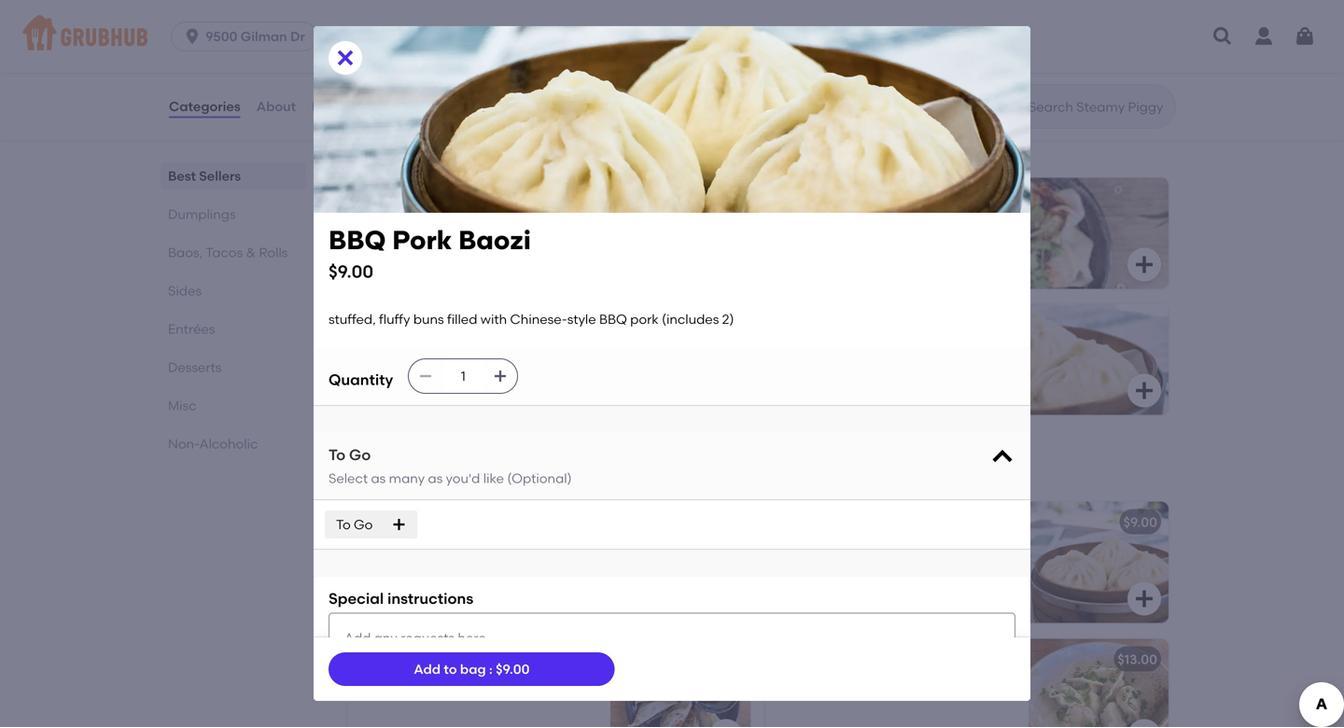 Task type: describe. For each thing, give the bounding box(es) containing it.
select
[[329, 471, 368, 487]]

rolls
[[259, 245, 288, 261]]

main navigation navigation
[[0, 0, 1345, 73]]

choy
[[446, 354, 480, 370]]

potstickers
[[359, 652, 429, 668]]

filled for soup dumplings
[[562, 541, 592, 557]]

0 horizontal spatial 2)
[[723, 311, 735, 327]]

(optional)
[[507, 471, 572, 487]]

non-
[[168, 436, 199, 452]]

pork inside stuffed, fluffy buns filled with chinese-style bbq pork (includes 2)
[[897, 564, 926, 580]]

(pan-
[[433, 652, 468, 668]]

chive
[[556, 678, 590, 694]]

add to bag : $9.00
[[414, 662, 530, 677]]

1 vertical spatial bbq
[[600, 311, 627, 327]]

chinese- inside stuffed, fluffy buns filled with chinese-style bbq pork (includes 2)
[[777, 564, 834, 580]]

reviews
[[312, 98, 364, 114]]

2 as from the left
[[428, 471, 443, 487]]

handmade for potstickers
[[359, 678, 429, 694]]

to
[[444, 662, 457, 677]]

pork inside handmade steamed dumplings filled with pork & chicken broth
[[388, 560, 417, 576]]

best for best seller
[[788, 495, 812, 509]]

& left rolls
[[246, 245, 256, 261]]

chicken
[[433, 560, 482, 576]]

desserts
[[168, 360, 222, 375]]

best seller
[[788, 495, 845, 509]]

soup dumplings
[[359, 515, 463, 530]]

handmade steamed dumplings filled with pork & chicken broth
[[359, 541, 592, 576]]

1 horizontal spatial 2)
[[989, 564, 1001, 580]]

best for best sellers most ordered on grubhub
[[344, 119, 387, 143]]

$13.00 button
[[766, 639, 1169, 728]]

tacos
[[206, 245, 243, 261]]

potstickers (pan-fried) image
[[611, 639, 751, 728]]

baos,
[[168, 245, 203, 261]]

to go select as many as you'd like (optional)
[[329, 446, 572, 487]]

2 vertical spatial $9.00
[[496, 662, 530, 677]]

0 horizontal spatial fluffy
[[379, 311, 410, 327]]

steamed
[[433, 541, 489, 557]]

soup dumplings image
[[611, 502, 751, 623]]

fluffy inside stuffed, fluffy buns filled with chinese-style bbq pork (includes 2)
[[828, 545, 859, 561]]

1 horizontal spatial with
[[481, 311, 507, 327]]

$12.50
[[361, 376, 401, 392]]

Search Steamy Piggy search field
[[1027, 98, 1170, 116]]

bbq inside stuffed, fluffy buns filled with chinese-style bbq pork (includes 2)
[[866, 564, 894, 580]]

add
[[414, 662, 441, 677]]

sellers for best sellers most ordered on grubhub
[[392, 119, 457, 143]]

reviews button
[[311, 73, 365, 140]]

0 vertical spatial stuffed, fluffy buns filled with chinese-style bbq pork (includes 2)
[[329, 311, 735, 327]]

non-alcoholic
[[168, 436, 258, 452]]

1 vertical spatial dumplings
[[344, 458, 449, 482]]

handmade & pan-fried, pork & chive
[[359, 678, 590, 694]]

fried)
[[468, 652, 503, 668]]

to for to go select as many as you'd like (optional)
[[329, 446, 346, 464]]

entrées
[[168, 321, 215, 337]]

misc
[[168, 398, 197, 414]]

best for best sellers
[[168, 168, 196, 184]]

dr
[[290, 28, 305, 44]]

dumplings
[[492, 541, 559, 557]]

bag
[[460, 662, 486, 677]]

you'd
[[446, 471, 480, 487]]

bbq pork baozi image
[[1029, 502, 1169, 623]]

go for to go select as many as you'd like (optional)
[[349, 446, 371, 464]]

sellers for best sellers
[[199, 168, 241, 184]]

:
[[489, 662, 493, 677]]

baozi
[[459, 225, 531, 256]]

sauteed bok choy $12.50
[[361, 354, 480, 392]]



Task type: locate. For each thing, give the bounding box(es) containing it.
9500 gilman dr button
[[171, 21, 325, 51]]

0 horizontal spatial chinese-
[[510, 311, 568, 327]]

2)
[[723, 311, 735, 327], [989, 564, 1001, 580]]

sides
[[168, 283, 202, 299]]

stuffed, up sauteed
[[329, 311, 376, 327]]

0 horizontal spatial filled
[[447, 311, 478, 327]]

instructions
[[388, 590, 474, 608]]

sauteed
[[361, 354, 415, 370]]

0 vertical spatial dumplings
[[168, 206, 236, 222]]

handmade for soup
[[359, 541, 429, 557]]

potstickers (pan-fried)
[[359, 652, 503, 668]]

baos, tacos & rolls
[[168, 245, 288, 261]]

1 horizontal spatial style
[[834, 564, 863, 580]]

$13.00
[[1118, 652, 1158, 668]]

with
[[481, 311, 507, 327], [929, 545, 956, 561], [359, 560, 385, 576]]

chinese- down the baozi
[[510, 311, 568, 327]]

go for to go
[[354, 517, 373, 533]]

$9.00 inside bbq pork baozi $9.00
[[329, 262, 374, 282]]

go
[[349, 446, 371, 464], [354, 517, 373, 533]]

handmade down soup dumplings
[[359, 541, 429, 557]]

stuffed, fluffy buns filled with chinese-style bbq pork (includes 2) down seller
[[777, 545, 1001, 580]]

to inside to go select as many as you'd like (optional)
[[329, 446, 346, 464]]

0 vertical spatial best
[[344, 119, 387, 143]]

handmade
[[359, 541, 429, 557], [359, 678, 429, 694]]

bbq
[[329, 225, 386, 256], [600, 311, 627, 327], [866, 564, 894, 580]]

0 vertical spatial to
[[329, 446, 346, 464]]

as left you'd
[[428, 471, 443, 487]]

2 vertical spatial dumplings
[[394, 515, 463, 530]]

special
[[329, 590, 384, 608]]

as
[[371, 471, 386, 487], [428, 471, 443, 487]]

1 vertical spatial fluffy
[[828, 545, 859, 561]]

bbq pork baozi $9.00
[[329, 225, 531, 282]]

0 vertical spatial go
[[349, 446, 371, 464]]

like
[[484, 471, 504, 487]]

fried,
[[476, 678, 508, 694]]

0 vertical spatial sellers
[[392, 119, 457, 143]]

go inside to go select as many as you'd like (optional)
[[349, 446, 371, 464]]

handmade down potstickers
[[359, 678, 429, 694]]

on
[[431, 145, 447, 161]]

alcoholic
[[199, 436, 258, 452]]

as left many
[[371, 471, 386, 487]]

style
[[568, 311, 596, 327], [834, 564, 863, 580]]

9500
[[206, 28, 238, 44]]

2 horizontal spatial best
[[788, 495, 812, 509]]

1 vertical spatial to
[[336, 517, 351, 533]]

1 horizontal spatial $9.00
[[496, 662, 530, 677]]

0 horizontal spatial best
[[168, 168, 196, 184]]

0 horizontal spatial $9.00
[[329, 262, 374, 282]]

ordered
[[377, 145, 428, 161]]

pork
[[393, 225, 452, 256]]

1 horizontal spatial stuffed,
[[777, 545, 824, 561]]

most
[[344, 145, 374, 161]]

about
[[257, 98, 296, 114]]

0 vertical spatial (includes
[[662, 311, 719, 327]]

1 vertical spatial sellers
[[199, 168, 241, 184]]

0 horizontal spatial buns
[[414, 311, 444, 327]]

svg image inside 9500 gilman dr button
[[183, 27, 202, 46]]

soup
[[359, 515, 391, 530]]

stuffed,
[[329, 311, 376, 327], [777, 545, 824, 561]]

sellers
[[392, 119, 457, 143], [199, 168, 241, 184]]

1 vertical spatial $9.00
[[1124, 515, 1158, 530]]

0 vertical spatial style
[[568, 311, 596, 327]]

about button
[[256, 73, 297, 140]]

search icon image
[[999, 95, 1022, 118]]

0 vertical spatial buns
[[414, 311, 444, 327]]

& down add
[[433, 678, 442, 694]]

filled for best seller
[[896, 545, 926, 561]]

dumplings up steamed
[[394, 515, 463, 530]]

1 vertical spatial chinese-
[[777, 564, 834, 580]]

chinese- down the best seller
[[777, 564, 834, 580]]

quantity
[[329, 371, 393, 389]]

0 horizontal spatial style
[[568, 311, 596, 327]]

sellers up on
[[392, 119, 457, 143]]

special instructions
[[329, 590, 474, 608]]

dumplings up soup dumplings
[[344, 458, 449, 482]]

sellers inside best sellers most ordered on grubhub
[[392, 119, 457, 143]]

stuffed, fluffy buns filled with chinese-style bbq pork (includes 2) up choy
[[329, 311, 735, 327]]

1 vertical spatial handmade
[[359, 678, 429, 694]]

categories button
[[168, 73, 242, 140]]

seller
[[815, 495, 845, 509]]

0 horizontal spatial as
[[371, 471, 386, 487]]

1 vertical spatial stuffed, fluffy buns filled with chinese-style bbq pork (includes 2)
[[777, 545, 1001, 580]]

to go
[[336, 517, 373, 533]]

best inside best sellers most ordered on grubhub
[[344, 119, 387, 143]]

1 horizontal spatial fluffy
[[828, 545, 859, 561]]

bok
[[419, 354, 443, 370]]

1 handmade from the top
[[359, 541, 429, 557]]

best up most
[[344, 119, 387, 143]]

0 horizontal spatial with
[[359, 560, 385, 576]]

fluffy down seller
[[828, 545, 859, 561]]

many
[[389, 471, 425, 487]]

pan-
[[446, 678, 476, 694]]

to
[[329, 446, 346, 464], [336, 517, 351, 533]]

1 horizontal spatial buns
[[862, 545, 893, 561]]

svg image inside main navigation navigation
[[1295, 25, 1317, 48]]

1 horizontal spatial sellers
[[392, 119, 457, 143]]

(includes
[[662, 311, 719, 327], [929, 564, 986, 580]]

grubhub
[[450, 145, 507, 161]]

0 horizontal spatial sellers
[[199, 168, 241, 184]]

&
[[246, 245, 256, 261], [420, 560, 430, 576], [433, 678, 442, 694], [543, 678, 553, 694]]

handmade inside handmade steamed dumplings filled with pork & chicken broth
[[359, 541, 429, 557]]

best
[[344, 119, 387, 143], [168, 168, 196, 184], [788, 495, 812, 509]]

$9.00
[[329, 262, 374, 282], [1124, 515, 1158, 530], [496, 662, 530, 677]]

1 vertical spatial (includes
[[929, 564, 986, 580]]

& inside handmade steamed dumplings filled with pork & chicken broth
[[420, 560, 430, 576]]

1 horizontal spatial best
[[344, 119, 387, 143]]

stuffed, inside stuffed, fluffy buns filled with chinese-style bbq pork (includes 2)
[[777, 545, 824, 561]]

fluffy up sauteed
[[379, 311, 410, 327]]

0 vertical spatial stuffed,
[[329, 311, 376, 327]]

to left soup
[[336, 517, 351, 533]]

0 horizontal spatial (includes
[[662, 311, 719, 327]]

with for soup dumplings
[[359, 560, 385, 576]]

1 vertical spatial go
[[354, 517, 373, 533]]

bbq inside bbq pork baozi $9.00
[[329, 225, 386, 256]]

1 horizontal spatial as
[[428, 471, 443, 487]]

go up select in the left bottom of the page
[[349, 446, 371, 464]]

with inside handmade steamed dumplings filled with pork & chicken broth
[[359, 560, 385, 576]]

pork
[[631, 311, 659, 327], [388, 560, 417, 576], [897, 564, 926, 580], [511, 678, 540, 694]]

(includes inside stuffed, fluffy buns filled with chinese-style bbq pork (includes 2)
[[929, 564, 986, 580]]

with for best seller
[[929, 545, 956, 561]]

2 horizontal spatial $9.00
[[1124, 515, 1158, 530]]

1 horizontal spatial chinese-
[[777, 564, 834, 580]]

buns
[[414, 311, 444, 327], [862, 545, 893, 561]]

sellers down categories button at the left of the page
[[199, 168, 241, 184]]

1 horizontal spatial (includes
[[929, 564, 986, 580]]

0 vertical spatial 2)
[[723, 311, 735, 327]]

filled inside handmade steamed dumplings filled with pork & chicken broth
[[562, 541, 592, 557]]

1 horizontal spatial bbq
[[600, 311, 627, 327]]

to up select in the left bottom of the page
[[329, 446, 346, 464]]

2 handmade from the top
[[359, 678, 429, 694]]

stuffed, fluffy buns filled with chinese-style bbq pork (includes 2)
[[329, 311, 735, 327], [777, 545, 1001, 580]]

2 horizontal spatial filled
[[896, 545, 926, 561]]

& up instructions at the left bottom
[[420, 560, 430, 576]]

best left seller
[[788, 495, 812, 509]]

chinese-
[[510, 311, 568, 327], [777, 564, 834, 580]]

filled
[[447, 311, 478, 327], [562, 541, 592, 557], [896, 545, 926, 561]]

dumplings down best sellers
[[168, 206, 236, 222]]

to for to go
[[336, 517, 351, 533]]

1 vertical spatial 2)
[[989, 564, 1001, 580]]

Input item quantity number field
[[443, 360, 484, 393]]

1 vertical spatial style
[[834, 564, 863, 580]]

best sellers most ordered on grubhub
[[344, 119, 507, 161]]

0 vertical spatial chinese-
[[510, 311, 568, 327]]

1 as from the left
[[371, 471, 386, 487]]

broth
[[485, 560, 520, 576]]

1 vertical spatial best
[[168, 168, 196, 184]]

svg image
[[1212, 25, 1235, 48], [183, 27, 202, 46], [334, 47, 357, 69], [419, 369, 434, 384], [1134, 380, 1156, 402], [392, 517, 407, 532], [1134, 588, 1156, 610], [1134, 725, 1156, 728]]

0 horizontal spatial stuffed,
[[329, 311, 376, 327]]

1 horizontal spatial filled
[[562, 541, 592, 557]]

1 vertical spatial buns
[[862, 545, 893, 561]]

2 vertical spatial bbq
[[866, 564, 894, 580]]

gilman
[[241, 28, 287, 44]]

0 horizontal spatial stuffed, fluffy buns filled with chinese-style bbq pork (includes 2)
[[329, 311, 735, 327]]

0 vertical spatial bbq
[[329, 225, 386, 256]]

0 vertical spatial $9.00
[[329, 262, 374, 282]]

stuffed, down the best seller
[[777, 545, 824, 561]]

go down select in the left bottom of the page
[[354, 517, 373, 533]]

9500 gilman dr
[[206, 28, 305, 44]]

1 vertical spatial stuffed,
[[777, 545, 824, 561]]

2 horizontal spatial bbq
[[866, 564, 894, 580]]

pork & chive dumplings image
[[1029, 639, 1169, 728]]

dumplings
[[168, 206, 236, 222], [344, 458, 449, 482], [394, 515, 463, 530]]

categories
[[169, 98, 241, 114]]

0 vertical spatial fluffy
[[379, 311, 410, 327]]

1 horizontal spatial stuffed, fluffy buns filled with chinese-style bbq pork (includes 2)
[[777, 545, 1001, 580]]

fluffy
[[379, 311, 410, 327], [828, 545, 859, 561]]

2 horizontal spatial with
[[929, 545, 956, 561]]

& left chive
[[543, 678, 553, 694]]

2 vertical spatial best
[[788, 495, 812, 509]]

best sellers
[[168, 168, 241, 184]]

best down categories button at the left of the page
[[168, 168, 196, 184]]

0 horizontal spatial bbq
[[329, 225, 386, 256]]

0 vertical spatial handmade
[[359, 541, 429, 557]]

filled inside stuffed, fluffy buns filled with chinese-style bbq pork (includes 2)
[[896, 545, 926, 561]]

svg image
[[1295, 25, 1317, 48], [1134, 253, 1156, 276], [493, 369, 508, 384], [990, 445, 1016, 471]]



Task type: vqa. For each thing, say whether or not it's contained in the screenshot.
• Deli
no



